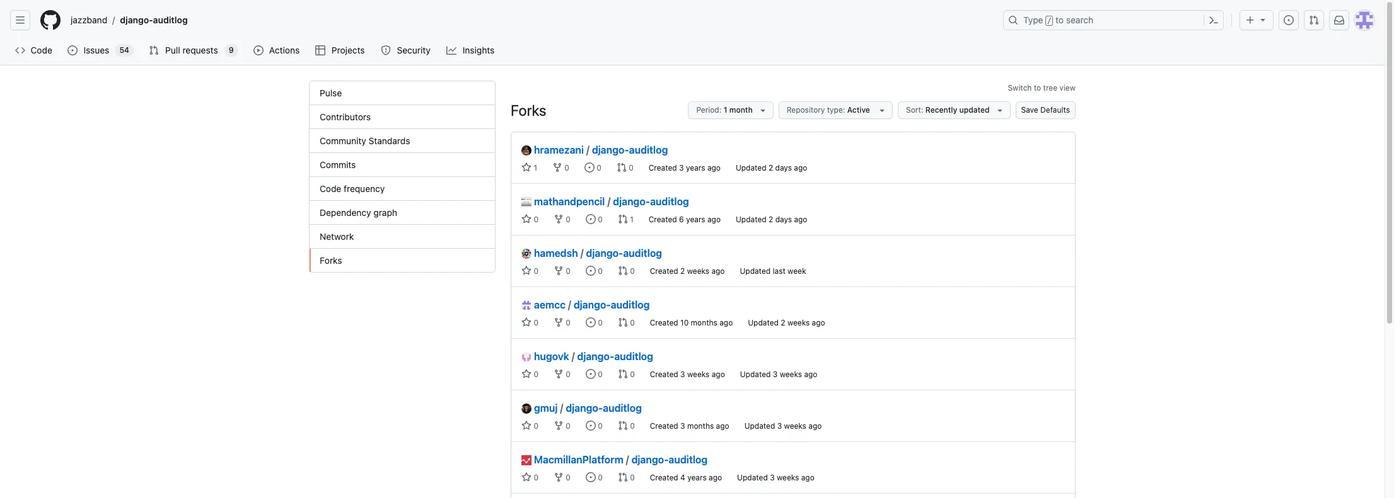 Task type: locate. For each thing, give the bounding box(es) containing it.
updated for macmillanplatform
[[737, 474, 768, 483]]

triangle down image right plus icon
[[1258, 15, 1268, 25]]

0 horizontal spatial 1 link
[[521, 163, 537, 173]]

repo forked image down mathandpencil link
[[554, 214, 564, 224]]

issues
[[84, 45, 109, 55]]

save
[[1021, 105, 1038, 115]]

days down repository
[[775, 163, 792, 173]]

/ django-auditlog for hramezani
[[586, 144, 668, 156]]

repo forked image for hamedsh
[[554, 266, 564, 276]]

2
[[769, 163, 773, 173], [769, 215, 773, 224], [680, 267, 685, 276], [781, 318, 785, 328]]

star image down @hramezani icon
[[521, 163, 532, 173]]

1 repo forked image from the top
[[554, 214, 564, 224]]

1 vertical spatial git pull request image
[[618, 473, 628, 483]]

months right '10'
[[691, 318, 717, 328]]

/ for gmuj
[[560, 403, 563, 414]]

triangle down image right month
[[758, 105, 768, 115]]

/ right hramezani
[[586, 144, 589, 156]]

1 vertical spatial months
[[687, 422, 714, 431]]

2 star image from the top
[[521, 318, 532, 328]]

auditlog for hamedsh
[[623, 248, 662, 259]]

/ right hamedsh on the left
[[581, 248, 584, 259]]

created up created 3 months ago
[[650, 370, 678, 380]]

star image down @mathandpencil image
[[521, 214, 532, 224]]

created
[[649, 163, 677, 173], [649, 215, 677, 224], [650, 267, 678, 276], [650, 318, 678, 328], [650, 370, 678, 380], [650, 422, 678, 431], [650, 474, 678, 483]]

star image for macmillanplatform
[[521, 473, 532, 483]]

/ right type at the right top of the page
[[1047, 16, 1052, 25]]

4 star image from the top
[[521, 421, 532, 431]]

auditlog for hugovk
[[614, 351, 653, 363]]

/ django-auditlog
[[586, 144, 668, 156], [607, 196, 689, 207], [581, 248, 662, 259], [568, 300, 650, 311], [572, 351, 653, 363], [560, 403, 642, 414], [626, 455, 708, 466]]

0 vertical spatial years
[[686, 163, 705, 173]]

0 vertical spatial days
[[775, 163, 792, 173]]

2 repo forked image from the top
[[554, 266, 564, 276]]

updated for aemcc
[[748, 318, 779, 328]]

2 vertical spatial years
[[687, 474, 707, 483]]

0 horizontal spatial triangle down image
[[758, 105, 768, 115]]

gmuj link
[[521, 401, 558, 416]]

network
[[320, 231, 354, 242]]

star image down @aemcc icon
[[521, 318, 532, 328]]

repo forked image down aemcc
[[554, 318, 564, 328]]

/ for hramezani
[[586, 144, 589, 156]]

repo forked image for hugovk
[[554, 370, 564, 380]]

repo forked image for macmillanplatform
[[554, 473, 564, 483]]

created left 6
[[649, 215, 677, 224]]

1 horizontal spatial triangle down image
[[995, 105, 1005, 115]]

1 vertical spatial 1 link
[[618, 214, 634, 224]]

star image down @hamedsh icon
[[521, 266, 532, 276]]

macmillanplatform
[[534, 455, 624, 466]]

git pull request image for mathandpencil
[[618, 214, 628, 224]]

view
[[1060, 83, 1076, 93]]

forks up @hramezani icon
[[511, 102, 546, 119]]

created 3 years ago
[[649, 163, 721, 173]]

to
[[1056, 15, 1064, 25], [1034, 83, 1041, 93]]

django- right hramezani
[[592, 144, 629, 156]]

star image for hamedsh
[[521, 266, 532, 276]]

hamedsh link
[[521, 246, 578, 261]]

git pull request image for macmillanplatform
[[618, 473, 628, 483]]

1 horizontal spatial forks
[[511, 102, 546, 119]]

auditlog
[[153, 15, 188, 25], [629, 144, 668, 156], [650, 196, 689, 207], [623, 248, 662, 259], [611, 300, 650, 311], [614, 351, 653, 363], [603, 403, 642, 414], [669, 455, 708, 466]]

star image for hugovk
[[521, 370, 532, 380]]

django-auditlog link for hugovk
[[577, 351, 653, 363]]

2 vertical spatial updated 3 weeks ago
[[737, 474, 815, 483]]

code for code
[[31, 45, 52, 55]]

triangle down image
[[1258, 15, 1268, 25], [758, 105, 768, 115], [995, 105, 1005, 115]]

repo forked image for gmuj
[[554, 421, 564, 431]]

months down created 3 weeks ago
[[687, 422, 714, 431]]

forks link
[[310, 249, 495, 272]]

1 left 6
[[628, 215, 634, 224]]

created up created 4 years ago
[[650, 422, 678, 431]]

period:
[[696, 105, 722, 115]]

years right the 4
[[687, 474, 707, 483]]

repo forked image down hugovk
[[554, 370, 564, 380]]

0 vertical spatial star image
[[521, 163, 532, 173]]

days up the 'last'
[[775, 215, 792, 224]]

created up the created 6 years ago
[[649, 163, 677, 173]]

code inside the 'insights' element
[[320, 183, 341, 194]]

triangle down image for period: 1 month
[[758, 105, 768, 115]]

1 vertical spatial to
[[1034, 83, 1041, 93]]

4
[[680, 474, 685, 483]]

type / to search
[[1023, 15, 1094, 25]]

/ django-auditlog for aemcc
[[568, 300, 650, 311]]

3 star image from the top
[[521, 473, 532, 483]]

@mathandpencil image
[[521, 197, 532, 207]]

weeks
[[687, 267, 709, 276], [788, 318, 810, 328], [687, 370, 710, 380], [780, 370, 802, 380], [784, 422, 806, 431], [777, 474, 799, 483]]

10
[[680, 318, 689, 328]]

1 days from the top
[[775, 163, 792, 173]]

1 star image from the top
[[521, 163, 532, 173]]

pull requests
[[165, 45, 218, 55]]

sort:
[[906, 105, 923, 115]]

1 vertical spatial star image
[[521, 266, 532, 276]]

1
[[724, 105, 727, 115], [532, 163, 537, 173], [628, 215, 634, 224]]

updated
[[959, 105, 990, 115]]

code right code "icon"
[[31, 45, 52, 55]]

/ inside jazzband / django-auditlog
[[112, 15, 115, 26]]

0 vertical spatial git pull request image
[[618, 421, 628, 431]]

1 vertical spatial forks
[[320, 255, 342, 266]]

code down the commits
[[320, 183, 341, 194]]

2 vertical spatial star image
[[521, 473, 532, 483]]

issue opened image for macmillanplatform
[[586, 473, 596, 483]]

django- for gmuj
[[566, 403, 603, 414]]

django- right gmuj
[[566, 403, 603, 414]]

3
[[679, 163, 684, 173], [680, 370, 685, 380], [773, 370, 778, 380], [680, 422, 685, 431], [777, 422, 782, 431], [770, 474, 775, 483]]

to left "tree"
[[1034, 83, 1041, 93]]

type:
[[827, 105, 845, 115]]

1 vertical spatial updated 2 days ago
[[736, 215, 807, 224]]

0 horizontal spatial to
[[1034, 83, 1041, 93]]

/ right mathandpencil
[[607, 196, 611, 207]]

1 vertical spatial updated 3 weeks ago
[[744, 422, 822, 431]]

updated 3 weeks ago for gmuj
[[744, 422, 822, 431]]

django-auditlog link for macmillanplatform
[[632, 455, 708, 466]]

repo forked image down hamedsh on the left
[[554, 266, 564, 276]]

2 for mathandpencil
[[769, 215, 773, 224]]

forks down 'network' on the left of the page
[[320, 255, 342, 266]]

star image down the '@gmuj' image
[[521, 421, 532, 431]]

/ for mathandpencil
[[607, 196, 611, 207]]

/ for macmillanplatform
[[626, 455, 629, 466]]

git pull request image
[[618, 421, 628, 431], [618, 473, 628, 483]]

jazzband
[[71, 15, 107, 25]]

commits
[[320, 160, 356, 170]]

star image
[[521, 214, 532, 224], [521, 318, 532, 328], [521, 370, 532, 380], [521, 421, 532, 431]]

0 vertical spatial months
[[691, 318, 717, 328]]

code
[[31, 45, 52, 55], [320, 183, 341, 194]]

to left search
[[1056, 15, 1064, 25]]

updated 2 days ago
[[736, 163, 807, 173], [736, 215, 807, 224]]

0 vertical spatial updated 3 weeks ago
[[740, 370, 817, 380]]

created left '10'
[[650, 318, 678, 328]]

django- right aemcc
[[574, 300, 611, 311]]

plus image
[[1245, 15, 1255, 25]]

code for code frequency
[[320, 183, 341, 194]]

issue opened image
[[68, 45, 78, 55], [586, 266, 596, 276], [586, 370, 596, 380], [586, 473, 596, 483]]

triangle down image for sort: recently updated
[[995, 105, 1005, 115]]

hramezani
[[534, 144, 584, 156]]

0
[[562, 163, 569, 173], [595, 163, 601, 173], [627, 163, 634, 173], [532, 215, 538, 224], [564, 215, 571, 224], [596, 215, 603, 224], [532, 267, 538, 276], [564, 267, 571, 276], [596, 267, 603, 276], [628, 267, 635, 276], [532, 318, 538, 328], [564, 318, 571, 328], [596, 318, 603, 328], [628, 318, 635, 328], [532, 370, 538, 380], [564, 370, 571, 380], [596, 370, 603, 380], [628, 370, 635, 380], [532, 422, 538, 431], [564, 422, 571, 431], [596, 422, 603, 431], [628, 422, 635, 431], [532, 474, 538, 483], [564, 474, 571, 483], [596, 474, 603, 483], [628, 474, 635, 483]]

days for hramezani
[[775, 163, 792, 173]]

/ django-auditlog for hamedsh
[[581, 248, 662, 259]]

0 vertical spatial updated 2 days ago
[[736, 163, 807, 173]]

1 left month
[[724, 105, 727, 115]]

triangle down image right "updated"
[[995, 105, 1005, 115]]

switch to tree view link
[[1008, 83, 1076, 93]]

git pull request image down macmillanplatform
[[618, 473, 628, 483]]

months
[[691, 318, 717, 328], [687, 422, 714, 431]]

0 horizontal spatial 1
[[532, 163, 537, 173]]

1 link left 6
[[618, 214, 634, 224]]

git pull request image for hamedsh
[[618, 266, 628, 276]]

2 git pull request image from the top
[[618, 473, 628, 483]]

network link
[[310, 225, 495, 249]]

django-auditlog link
[[115, 10, 193, 30], [592, 144, 668, 156], [613, 196, 689, 207], [586, 248, 662, 259], [574, 300, 650, 311], [577, 351, 653, 363], [566, 403, 642, 414], [632, 455, 708, 466]]

jazzband link
[[66, 10, 112, 30]]

git pull request image up macmillanplatform
[[618, 421, 628, 431]]

created for hamedsh
[[650, 267, 678, 276]]

/ for aemcc
[[568, 300, 571, 311]]

table image
[[316, 45, 326, 55]]

save defaults
[[1021, 105, 1070, 115]]

1 star image from the top
[[521, 214, 532, 224]]

auditlog for gmuj
[[603, 403, 642, 414]]

created for macmillanplatform
[[650, 474, 678, 483]]

hugovk link
[[521, 349, 569, 364]]

forks
[[511, 102, 546, 119], [320, 255, 342, 266]]

django- right hugovk
[[577, 351, 614, 363]]

repo forked image
[[554, 214, 564, 224], [554, 266, 564, 276], [554, 421, 564, 431]]

star image for mathandpencil
[[521, 214, 532, 224]]

django- right hamedsh on the left
[[586, 248, 623, 259]]

repo forked image down macmillanplatform link
[[554, 473, 564, 483]]

insights link
[[442, 41, 501, 60]]

django-auditlog link for gmuj
[[566, 403, 642, 414]]

/ right hugovk
[[572, 351, 575, 363]]

triangle down image
[[877, 105, 887, 115]]

years right 6
[[686, 215, 705, 224]]

0 horizontal spatial forks
[[320, 255, 342, 266]]

star image
[[521, 163, 532, 173], [521, 266, 532, 276], [521, 473, 532, 483]]

created 3 weeks ago
[[650, 370, 725, 380]]

2 vertical spatial repo forked image
[[554, 421, 564, 431]]

0 link
[[552, 163, 569, 173], [584, 163, 601, 173], [617, 163, 634, 173], [521, 214, 538, 224], [554, 214, 571, 224], [586, 214, 603, 224], [521, 266, 538, 276], [554, 266, 571, 276], [586, 266, 603, 276], [618, 266, 635, 276], [521, 318, 538, 328], [554, 318, 571, 328], [586, 318, 603, 328], [618, 318, 635, 328], [521, 370, 538, 380], [554, 370, 571, 380], [586, 370, 603, 380], [618, 370, 635, 380], [521, 421, 538, 431], [554, 421, 571, 431], [586, 421, 603, 431], [618, 421, 635, 431], [521, 473, 538, 483], [554, 473, 571, 483], [586, 473, 603, 483], [618, 473, 635, 483]]

django- for hugovk
[[577, 351, 614, 363]]

/ right jazzband
[[112, 15, 115, 26]]

django-auditlog link for mathandpencil
[[613, 196, 689, 207]]

/ right gmuj
[[560, 403, 563, 414]]

created left the 4
[[650, 474, 678, 483]]

git pull request image for hugovk
[[618, 370, 628, 380]]

1 link down @hramezani icon
[[521, 163, 537, 173]]

insights
[[463, 45, 495, 55]]

macmillanplatform link
[[521, 453, 624, 468]]

django- up created 4 years ago
[[632, 455, 669, 466]]

code link
[[10, 41, 58, 60]]

2 star image from the top
[[521, 266, 532, 276]]

1 horizontal spatial code
[[320, 183, 341, 194]]

active
[[847, 105, 870, 115]]

issue opened image for aemcc
[[586, 318, 596, 328]]

django- up the 54
[[120, 15, 153, 25]]

django- up the created 6 years ago
[[613, 196, 650, 207]]

django- for hramezani
[[592, 144, 629, 156]]

years
[[686, 163, 705, 173], [686, 215, 705, 224], [687, 474, 707, 483]]

1 vertical spatial code
[[320, 183, 341, 194]]

0 vertical spatial to
[[1056, 15, 1064, 25]]

star image down @hugovk image
[[521, 370, 532, 380]]

django-auditlog link for aemcc
[[574, 300, 650, 311]]

repo forked image for mathandpencil
[[554, 214, 564, 224]]

ago
[[707, 163, 721, 173], [794, 163, 807, 173], [707, 215, 721, 224], [794, 215, 807, 224], [712, 267, 725, 276], [720, 318, 733, 328], [812, 318, 825, 328], [712, 370, 725, 380], [804, 370, 817, 380], [716, 422, 729, 431], [809, 422, 822, 431], [709, 474, 722, 483], [801, 474, 815, 483]]

pulse link
[[310, 81, 495, 105]]

commits link
[[310, 153, 495, 177]]

updated
[[736, 163, 767, 173], [736, 215, 767, 224], [740, 267, 771, 276], [748, 318, 779, 328], [740, 370, 771, 380], [744, 422, 775, 431], [737, 474, 768, 483]]

star image down @macmillanplatform icon
[[521, 473, 532, 483]]

0 vertical spatial forks
[[511, 102, 546, 119]]

list
[[66, 10, 996, 30]]

/ right aemcc
[[568, 300, 571, 311]]

git pull request image
[[1309, 15, 1319, 25], [149, 45, 159, 55], [617, 163, 627, 173], [618, 214, 628, 224], [618, 266, 628, 276], [618, 318, 628, 328], [618, 370, 628, 380]]

created down the created 6 years ago
[[650, 267, 678, 276]]

3 star image from the top
[[521, 370, 532, 380]]

/ for hamedsh
[[581, 248, 584, 259]]

tree
[[1043, 83, 1057, 93]]

3 repo forked image from the top
[[554, 421, 564, 431]]

0 vertical spatial code
[[31, 45, 52, 55]]

updated 3 weeks ago
[[740, 370, 817, 380], [744, 422, 822, 431], [737, 474, 815, 483]]

2 days from the top
[[775, 215, 792, 224]]

repo forked image
[[552, 163, 562, 173], [554, 318, 564, 328], [554, 370, 564, 380], [554, 473, 564, 483]]

created for aemcc
[[650, 318, 678, 328]]

repo forked image down hramezani
[[552, 163, 562, 173]]

django-auditlog link for hamedsh
[[586, 248, 662, 259]]

1 vertical spatial days
[[775, 215, 792, 224]]

code frequency
[[320, 183, 385, 194]]

1 down @hramezani icon
[[532, 163, 537, 173]]

1 git pull request image from the top
[[618, 421, 628, 431]]

weeks for aemcc
[[788, 318, 810, 328]]

updated for hugovk
[[740, 370, 771, 380]]

defaults
[[1040, 105, 1070, 115]]

1 vertical spatial years
[[686, 215, 705, 224]]

/
[[112, 15, 115, 26], [1047, 16, 1052, 25], [586, 144, 589, 156], [607, 196, 611, 207], [581, 248, 584, 259], [568, 300, 571, 311], [572, 351, 575, 363], [560, 403, 563, 414], [626, 455, 629, 466]]

save defaults button
[[1016, 102, 1076, 119]]

@hugovk image
[[521, 352, 532, 363]]

0 horizontal spatial code
[[31, 45, 52, 55]]

/ right macmillanplatform
[[626, 455, 629, 466]]

0 vertical spatial repo forked image
[[554, 214, 564, 224]]

1 vertical spatial repo forked image
[[554, 266, 564, 276]]

django- inside jazzband / django-auditlog
[[120, 15, 153, 25]]

/ inside "type / to search"
[[1047, 16, 1052, 25]]

1 horizontal spatial 1
[[628, 215, 634, 224]]

repo forked image down gmuj
[[554, 421, 564, 431]]

1 link
[[521, 163, 537, 173], [618, 214, 634, 224]]

years up the created 6 years ago
[[686, 163, 705, 173]]

days
[[775, 163, 792, 173], [775, 215, 792, 224]]

issue opened image
[[1284, 15, 1294, 25], [584, 163, 595, 173], [586, 214, 596, 224], [586, 318, 596, 328], [586, 421, 596, 431]]

0 vertical spatial 1
[[724, 105, 727, 115]]



Task type: describe. For each thing, give the bounding box(es) containing it.
created 6 years ago
[[649, 215, 721, 224]]

issue opened image for hamedsh
[[586, 266, 596, 276]]

graph
[[374, 207, 397, 218]]

list containing jazzband
[[66, 10, 996, 30]]

weeks for hugovk
[[780, 370, 802, 380]]

shield image
[[381, 45, 391, 55]]

django- for macmillanplatform
[[632, 455, 669, 466]]

/ for hugovk
[[572, 351, 575, 363]]

actions link
[[248, 41, 305, 60]]

contributors
[[320, 112, 371, 122]]

weeks for macmillanplatform
[[777, 474, 799, 483]]

updated for hamedsh
[[740, 267, 771, 276]]

updated last week
[[740, 267, 806, 276]]

django- for hamedsh
[[586, 248, 623, 259]]

insights element
[[309, 81, 496, 273]]

created for gmuj
[[650, 422, 678, 431]]

play image
[[253, 45, 263, 55]]

54
[[119, 45, 129, 55]]

hugovk
[[534, 351, 569, 363]]

contributors link
[[310, 105, 495, 129]]

updated 2 days ago for mathandpencil
[[736, 215, 807, 224]]

updated for hramezani
[[736, 163, 767, 173]]

search
[[1066, 15, 1094, 25]]

updated 3 weeks ago for hugovk
[[740, 370, 817, 380]]

notifications image
[[1334, 15, 1344, 25]]

updated 2 weeks ago
[[748, 318, 825, 328]]

command palette image
[[1209, 15, 1219, 25]]

2 for aemcc
[[781, 318, 785, 328]]

created 3 months ago
[[650, 422, 729, 431]]

security
[[397, 45, 430, 55]]

star image for gmuj
[[521, 421, 532, 431]]

pull
[[165, 45, 180, 55]]

requests
[[183, 45, 218, 55]]

hamedsh
[[534, 248, 578, 259]]

hramezani link
[[521, 143, 584, 158]]

updated for mathandpencil
[[736, 215, 767, 224]]

issue opened image for hramezani
[[584, 163, 595, 173]]

created 2 weeks ago
[[650, 267, 725, 276]]

sort: recently updated
[[906, 105, 990, 115]]

@hamedsh image
[[521, 249, 532, 259]]

1 horizontal spatial to
[[1056, 15, 1064, 25]]

years for macmillanplatform
[[687, 474, 707, 483]]

created for hugovk
[[650, 370, 678, 380]]

issue opened image for gmuj
[[586, 421, 596, 431]]

community
[[320, 136, 366, 146]]

switch to tree view
[[1008, 83, 1076, 93]]

2 vertical spatial 1
[[628, 215, 634, 224]]

switch
[[1008, 83, 1032, 93]]

@hramezani image
[[521, 146, 532, 156]]

django-auditlog link for hramezani
[[592, 144, 668, 156]]

auditlog inside jazzband / django-auditlog
[[153, 15, 188, 25]]

updated for gmuj
[[744, 422, 775, 431]]

week
[[788, 267, 806, 276]]

9
[[229, 45, 234, 55]]

@gmuj image
[[521, 404, 532, 414]]

forks inside 'link'
[[320, 255, 342, 266]]

@macmillanplatform image
[[521, 456, 532, 466]]

projects
[[332, 45, 365, 55]]

pulse
[[320, 88, 342, 98]]

django- for mathandpencil
[[613, 196, 650, 207]]

code image
[[15, 45, 25, 55]]

months for gmuj
[[687, 422, 714, 431]]

auditlog for macmillanplatform
[[669, 455, 708, 466]]

git pull request image for hramezani
[[617, 163, 627, 173]]

code frequency link
[[310, 177, 495, 201]]

auditlog for hramezani
[[629, 144, 668, 156]]

1 vertical spatial 1
[[532, 163, 537, 173]]

weeks for gmuj
[[784, 422, 806, 431]]

0 vertical spatial 1 link
[[521, 163, 537, 173]]

repository
[[787, 105, 825, 115]]

updated 3 weeks ago for macmillanplatform
[[737, 474, 815, 483]]

dependency graph
[[320, 207, 397, 218]]

actions
[[269, 45, 300, 55]]

jazzband / django-auditlog
[[71, 15, 188, 26]]

@aemcc image
[[521, 301, 532, 311]]

days for mathandpencil
[[775, 215, 792, 224]]

6
[[679, 215, 684, 224]]

mathandpencil link
[[521, 194, 605, 209]]

last
[[773, 267, 786, 276]]

created for mathandpencil
[[649, 215, 677, 224]]

/ django-auditlog for hugovk
[[572, 351, 653, 363]]

django- for aemcc
[[574, 300, 611, 311]]

2 horizontal spatial triangle down image
[[1258, 15, 1268, 25]]

gmuj
[[534, 403, 558, 414]]

period: 1 month
[[696, 105, 753, 115]]

mathandpencil
[[534, 196, 605, 207]]

/ django-auditlog for macmillanplatform
[[626, 455, 708, 466]]

months for aemcc
[[691, 318, 717, 328]]

years for hramezani
[[686, 163, 705, 173]]

/ django-auditlog for gmuj
[[560, 403, 642, 414]]

repo forked image for hramezani
[[552, 163, 562, 173]]

frequency
[[344, 183, 385, 194]]

homepage image
[[40, 10, 61, 30]]

aemcc link
[[521, 298, 566, 313]]

repository type: active
[[787, 105, 872, 115]]

community standards link
[[310, 129, 495, 153]]

created for hramezani
[[649, 163, 677, 173]]

star image for hramezani
[[521, 163, 532, 173]]

graph image
[[447, 45, 457, 55]]

standards
[[369, 136, 410, 146]]

1 horizontal spatial 1 link
[[618, 214, 634, 224]]

issue opened image for hugovk
[[586, 370, 596, 380]]

dependency graph link
[[310, 201, 495, 225]]

aemcc
[[534, 300, 566, 311]]

community standards
[[320, 136, 410, 146]]

recently
[[926, 105, 957, 115]]

2 for hramezani
[[769, 163, 773, 173]]

repo forked image for aemcc
[[554, 318, 564, 328]]

dependency
[[320, 207, 371, 218]]

security link
[[376, 41, 436, 60]]

2 horizontal spatial 1
[[724, 105, 727, 115]]

star image for aemcc
[[521, 318, 532, 328]]

years for mathandpencil
[[686, 215, 705, 224]]

created 10 months ago
[[650, 318, 733, 328]]

issue opened image for mathandpencil
[[586, 214, 596, 224]]

type
[[1023, 15, 1043, 25]]

git pull request image for gmuj
[[618, 421, 628, 431]]

/ django-auditlog for mathandpencil
[[607, 196, 689, 207]]

projects link
[[311, 41, 371, 60]]

auditlog for aemcc
[[611, 300, 650, 311]]

created 4 years ago
[[650, 474, 722, 483]]

git pull request image for aemcc
[[618, 318, 628, 328]]

updated 2 days ago for hramezani
[[736, 163, 807, 173]]

auditlog for mathandpencil
[[650, 196, 689, 207]]

month
[[729, 105, 753, 115]]



Task type: vqa. For each thing, say whether or not it's contained in the screenshot.
git pull request icon
yes



